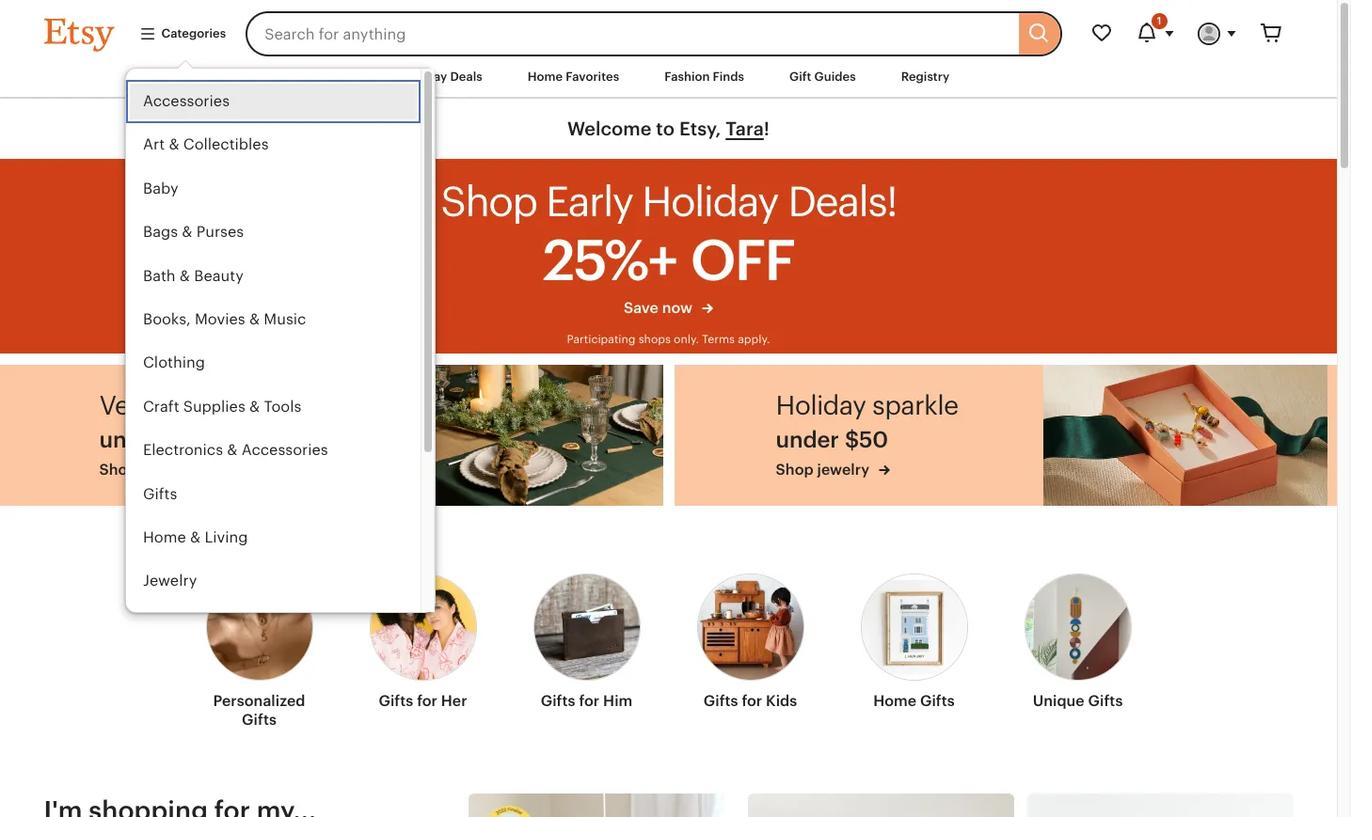 Task type: locate. For each thing, give the bounding box(es) containing it.
etsy,
[[679, 119, 721, 139]]

menu
[[125, 68, 435, 648]]

finds
[[713, 70, 744, 84]]

to
[[656, 119, 675, 139]]

0 horizontal spatial accessories
[[143, 92, 229, 110]]

under $50 down craft
[[99, 427, 212, 453]]

& inside art & collectibles link
[[168, 136, 179, 154]]

& up shop decor "link"
[[227, 442, 237, 459]]

2 vertical spatial home
[[873, 693, 917, 711]]

home
[[528, 70, 563, 84], [143, 529, 186, 547], [873, 693, 917, 711]]

electronics
[[143, 442, 223, 459]]

shop
[[441, 179, 537, 226], [99, 461, 137, 479], [776, 461, 814, 479]]

now
[[662, 299, 693, 317]]

shop inside holiday sparkle under $50 shop jewelry
[[776, 461, 814, 479]]

registry link
[[887, 60, 964, 94]]

supplies up electronics & accessories
[[183, 398, 245, 416]]

1
[[1157, 15, 1162, 26]]

gifts
[[143, 485, 177, 503], [379, 693, 413, 711], [541, 693, 575, 711], [704, 693, 738, 711], [920, 693, 955, 711], [1088, 693, 1123, 711], [242, 712, 277, 729]]

& left party
[[188, 616, 198, 634]]

banner
[[10, 0, 1327, 648]]

1 horizontal spatial shop
[[441, 179, 537, 226]]

categories
[[161, 26, 226, 40]]

decor down clothing link
[[236, 391, 306, 421]]

home favorites
[[528, 70, 619, 84]]

& left music
[[249, 311, 259, 328]]

3 for from the left
[[742, 693, 762, 711]]

& for party
[[188, 616, 198, 634]]

0 vertical spatial accessories
[[143, 92, 229, 110]]

home & living link
[[126, 517, 420, 560]]

& inside craft supplies & tools link
[[249, 398, 259, 416]]

None search field
[[246, 11, 1062, 56]]

participating shops only. terms apply.
[[567, 333, 770, 346]]

participating
[[567, 333, 636, 346]]

shop decor link
[[99, 460, 306, 481]]

shop inside shop early holiday deals! 25%+ off save now
[[441, 179, 537, 226]]

supplies down "jewelry" link
[[243, 616, 305, 634]]

& for beauty
[[179, 267, 190, 285]]

home for home favorites
[[528, 70, 563, 84]]

1 horizontal spatial home
[[528, 70, 563, 84]]

kids
[[766, 693, 797, 711]]

0 vertical spatial supplies
[[183, 398, 245, 416]]

1 under $50 from the left
[[99, 427, 212, 453]]

supplies
[[183, 398, 245, 416], [243, 616, 305, 634]]

2 horizontal spatial shop
[[776, 461, 814, 479]]

clothing
[[143, 354, 205, 372]]

2 for from the left
[[579, 693, 600, 711]]

0 horizontal spatial under $50
[[99, 427, 212, 453]]

accessories down tools in the left of the page
[[241, 442, 328, 459]]

art
[[143, 136, 164, 154]]

& for living
[[190, 529, 200, 547]]

for left the kids
[[742, 693, 762, 711]]

& inside the bath & beauty link
[[179, 267, 190, 285]]

holiday sparkle under $50 shop jewelry
[[776, 391, 958, 479]]

for inside "link"
[[417, 693, 438, 711]]

gift guides link
[[775, 60, 870, 94]]

0 vertical spatial decor
[[236, 391, 306, 421]]

tools
[[263, 398, 301, 416]]

holiday
[[776, 391, 866, 421]]

banner containing accessories
[[10, 0, 1327, 648]]

electronics & accessories
[[143, 442, 328, 459]]

& inside paper & party supplies "link"
[[188, 616, 198, 634]]

&
[[168, 136, 179, 154], [181, 223, 192, 241], [179, 267, 190, 285], [249, 311, 259, 328], [249, 398, 259, 416], [227, 442, 237, 459], [190, 529, 200, 547], [188, 616, 198, 634]]

home inside menu bar
[[528, 70, 563, 84]]

bags
[[143, 223, 177, 241]]

craft
[[143, 398, 179, 416]]

1 vertical spatial supplies
[[243, 616, 305, 634]]

0 horizontal spatial decor
[[141, 461, 183, 479]]

1 horizontal spatial under $50
[[776, 427, 888, 453]]

electronics & accessories link
[[126, 429, 420, 473]]

purses
[[196, 223, 243, 241]]

shop jewelry link
[[776, 460, 958, 481]]

& right bath
[[179, 267, 190, 285]]

1 vertical spatial accessories
[[241, 442, 328, 459]]

books, movies & music
[[143, 311, 306, 328]]

& inside bags & purses 'link'
[[181, 223, 192, 241]]

menu bar
[[10, 56, 1327, 99]]

0 horizontal spatial home
[[143, 529, 186, 547]]

unique
[[1033, 693, 1085, 711]]

gift guides
[[790, 70, 856, 84]]

fashion finds link
[[650, 60, 759, 94]]

1 vertical spatial decor
[[141, 461, 183, 479]]

accessories up art & collectibles
[[143, 92, 229, 110]]

1 horizontal spatial accessories
[[241, 442, 328, 459]]

& inside electronics & accessories link
[[227, 442, 237, 459]]

tara link
[[726, 119, 764, 139]]

for left him
[[579, 693, 600, 711]]

& right art
[[168, 136, 179, 154]]

1 for from the left
[[417, 693, 438, 711]]

very
[[99, 391, 152, 421]]

under $50
[[99, 427, 212, 453], [776, 427, 888, 453]]

bags & purses
[[143, 223, 243, 241]]

favorites
[[566, 70, 619, 84]]

for for kids
[[742, 693, 762, 711]]

& for collectibles
[[168, 136, 179, 154]]

sparkle
[[872, 391, 958, 421]]

& left tools in the left of the page
[[249, 398, 259, 416]]

bath & beauty link
[[126, 255, 420, 298]]

2 under $50 from the left
[[776, 427, 888, 453]]

jewelry link
[[126, 560, 420, 604]]

a festive christmas table setting featuring two green table runners shown with glassware, serveware, and a candle centerpiece. image
[[379, 365, 663, 506]]

home for home gifts
[[873, 693, 917, 711]]

welcome to etsy, tara !
[[567, 119, 770, 139]]

home inside "menu"
[[143, 529, 186, 547]]

0 horizontal spatial shop
[[99, 461, 137, 479]]

2 horizontal spatial home
[[873, 693, 917, 711]]

save
[[624, 299, 659, 317]]

0 vertical spatial home
[[528, 70, 563, 84]]

2 horizontal spatial for
[[742, 693, 762, 711]]

personalized gifts link
[[206, 563, 313, 738]]

& inside home & living link
[[190, 529, 200, 547]]

books, movies & music link
[[126, 298, 420, 342]]

accessories
[[143, 92, 229, 110], [241, 442, 328, 459]]

gifts inside "link"
[[379, 693, 413, 711]]

1 horizontal spatial for
[[579, 693, 600, 711]]

& right bags
[[181, 223, 192, 241]]

& inside the books, movies & music link
[[249, 311, 259, 328]]

decor down electronics
[[141, 461, 183, 479]]

fashion
[[665, 70, 710, 84]]

personalized gifts
[[213, 693, 305, 729]]

1 vertical spatial home
[[143, 529, 186, 547]]

& left living at the left
[[190, 529, 200, 547]]

for
[[417, 693, 438, 711], [579, 693, 600, 711], [742, 693, 762, 711]]

registry
[[901, 70, 950, 84]]

for left her
[[417, 693, 438, 711]]

paper & party supplies link
[[126, 604, 420, 648]]

under $50 up jewelry
[[776, 427, 888, 453]]

under $50 inside very merry decor under $50 shop decor
[[99, 427, 212, 453]]

0 horizontal spatial for
[[417, 693, 438, 711]]



Task type: describe. For each thing, give the bounding box(es) containing it.
& for accessories
[[227, 442, 237, 459]]

tara
[[726, 119, 764, 139]]

paper & party supplies
[[143, 616, 305, 634]]

1 horizontal spatial decor
[[236, 391, 306, 421]]

for for him
[[579, 693, 600, 711]]

jewelry
[[143, 573, 197, 590]]

bath & beauty
[[143, 267, 243, 285]]

unique gifts link
[[1024, 563, 1132, 719]]

none search field inside banner
[[246, 11, 1062, 56]]

accessories link
[[126, 80, 420, 124]]

baby
[[143, 180, 178, 198]]

gifts inside "menu"
[[143, 485, 177, 503]]

craft supplies & tools
[[143, 398, 301, 416]]

& for purses
[[181, 223, 192, 241]]

only.
[[674, 333, 699, 346]]

guides
[[815, 70, 856, 84]]

jewelry
[[817, 461, 870, 479]]

paper
[[143, 616, 184, 634]]

!
[[764, 119, 770, 139]]

merry
[[159, 391, 230, 421]]

home favorites link
[[514, 60, 633, 94]]

gifts inside personalized gifts
[[242, 712, 277, 729]]

craft supplies & tools link
[[126, 386, 420, 429]]

clothing link
[[126, 342, 420, 386]]

Search for anything text field
[[246, 11, 1016, 56]]

gift
[[790, 70, 812, 84]]

supplies inside paper & party supplies "link"
[[243, 616, 305, 634]]

gifts for him link
[[533, 563, 640, 719]]

home for home & living
[[143, 529, 186, 547]]

shops
[[639, 333, 671, 346]]

him
[[603, 693, 633, 711]]

1 button
[[1124, 11, 1186, 56]]

party
[[202, 616, 239, 634]]

movies
[[194, 311, 245, 328]]

art & collectibles
[[143, 136, 268, 154]]

beauty
[[194, 267, 243, 285]]

personalized
[[213, 693, 305, 711]]

save now link
[[441, 298, 897, 329]]

gifts for her
[[379, 693, 467, 711]]

welcome
[[567, 119, 652, 139]]

her
[[441, 693, 467, 711]]

under $50 inside holiday sparkle under $50 shop jewelry
[[776, 427, 888, 453]]

bath
[[143, 267, 175, 285]]

terms apply.
[[702, 333, 770, 346]]

early
[[546, 179, 633, 226]]

categories button
[[125, 17, 240, 51]]

bags & purses link
[[126, 211, 420, 255]]

baby link
[[126, 167, 420, 211]]

supplies inside craft supplies & tools link
[[183, 398, 245, 416]]

holiday deals!
[[642, 179, 897, 226]]

living
[[204, 529, 247, 547]]

25%+ off
[[543, 228, 795, 292]]

a colorful charm choker statement necklace featuring six beads on a dainty gold chain shown in an open gift box. image
[[1043, 365, 1327, 506]]

for for her
[[417, 693, 438, 711]]

art & collectibles link
[[126, 124, 420, 167]]

unique gifts
[[1033, 693, 1123, 711]]

collectibles
[[183, 136, 268, 154]]

home & living
[[143, 529, 247, 547]]

gifts link
[[126, 473, 420, 517]]

home gifts link
[[861, 563, 968, 719]]

shop inside very merry decor under $50 shop decor
[[99, 461, 137, 479]]

very merry decor under $50 shop decor
[[99, 391, 306, 479]]

gifts for her link
[[369, 563, 477, 719]]

home gifts
[[873, 693, 955, 711]]

gifts for him
[[541, 693, 633, 711]]

menu containing accessories
[[125, 68, 435, 648]]

menu bar containing home favorites
[[10, 56, 1327, 99]]

books,
[[143, 311, 190, 328]]

gifts for kids link
[[697, 563, 804, 719]]

gifts for kids
[[704, 693, 797, 711]]

music
[[263, 311, 306, 328]]

shop early holiday deals! 25%+ off save now
[[441, 179, 897, 317]]

fashion finds
[[665, 70, 744, 84]]



Task type: vqa. For each thing, say whether or not it's contained in the screenshot.
It on the right of page
no



